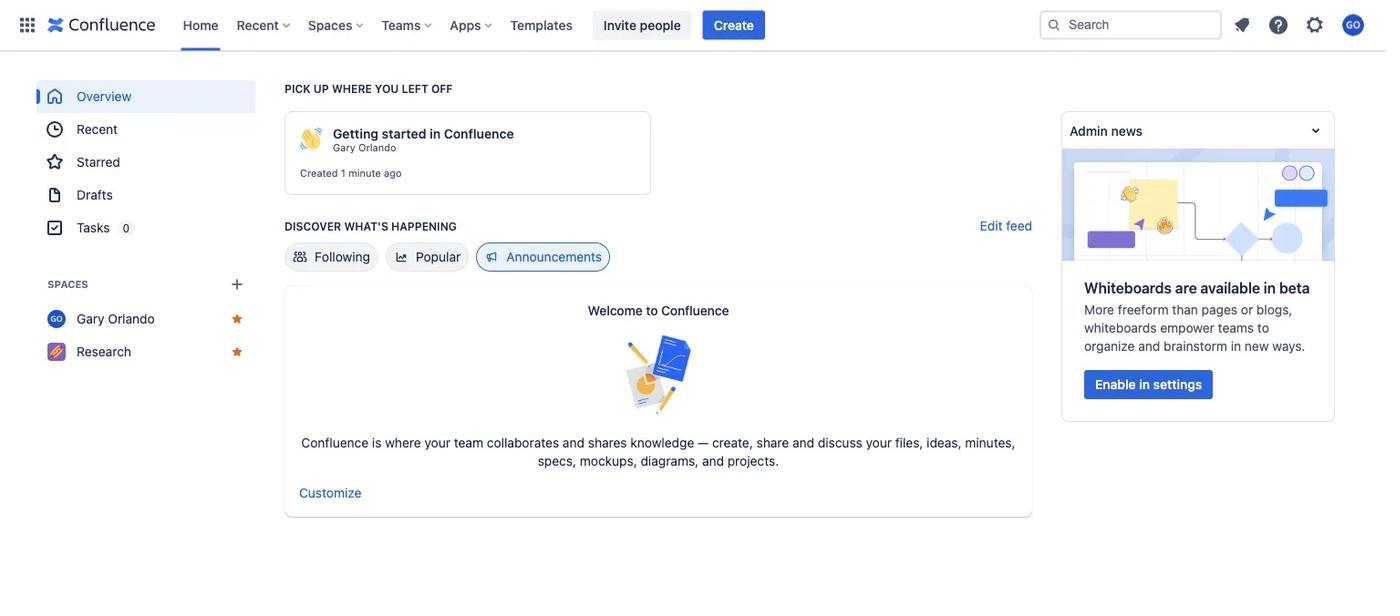 Task type: describe. For each thing, give the bounding box(es) containing it.
discover
[[285, 220, 341, 233]]

create link
[[703, 10, 765, 40]]

invite people
[[604, 17, 681, 32]]

research link
[[36, 336, 255, 369]]

than
[[1173, 302, 1199, 317]]

apps
[[450, 17, 481, 32]]

mockups,
[[580, 454, 638, 469]]

edit feed
[[980, 219, 1033, 234]]

started
[[382, 126, 427, 141]]

whiteboards
[[1085, 321, 1157, 336]]

organize
[[1085, 339, 1135, 354]]

appswitcher icon image
[[16, 14, 38, 36]]

confluence inside getting started in confluence gary orlando
[[444, 126, 514, 141]]

and inside whiteboards are available in beta more freeform than pages or blogs, whiteboards empower teams to organize and brainstorm in new ways.
[[1139, 339, 1161, 354]]

left
[[402, 82, 429, 95]]

to inside whiteboards are available in beta more freeform than pages or blogs, whiteboards empower teams to organize and brainstorm in new ways.
[[1258, 321, 1270, 336]]

create
[[714, 17, 754, 32]]

share
[[757, 436, 789, 451]]

popular
[[416, 250, 461, 265]]

discuss
[[818, 436, 863, 451]]

pick up where you left off
[[285, 82, 453, 95]]

knowledge
[[631, 436, 695, 451]]

people
[[640, 17, 681, 32]]

edit feed button
[[980, 217, 1033, 235]]

blogs,
[[1257, 302, 1293, 317]]

0 horizontal spatial spaces
[[47, 279, 88, 291]]

is
[[372, 436, 382, 451]]

recent button
[[231, 10, 297, 40]]

news
[[1112, 123, 1143, 138]]

getting started in confluence gary orlando
[[333, 126, 514, 154]]

templates
[[511, 17, 573, 32]]

templates link
[[505, 10, 578, 40]]

or
[[1242, 302, 1254, 317]]

minute
[[349, 167, 381, 179]]

search image
[[1047, 18, 1062, 32]]

admin news button
[[1063, 112, 1335, 149]]

welcome
[[588, 303, 643, 318]]

following
[[315, 250, 370, 265]]

feed
[[1007, 219, 1033, 234]]

teams
[[382, 17, 421, 32]]

whiteboards
[[1085, 280, 1172, 297]]

invite
[[604, 17, 637, 32]]

diagrams,
[[641, 454, 699, 469]]

settings
[[1154, 377, 1203, 392]]

help icon image
[[1268, 14, 1290, 36]]

shares
[[588, 436, 627, 451]]

2 your from the left
[[866, 436, 892, 451]]

enable in settings
[[1096, 377, 1203, 392]]

settings icon image
[[1305, 14, 1327, 36]]

ago
[[384, 167, 402, 179]]

0 vertical spatial to
[[646, 303, 658, 318]]

unstar this space image for gary orlando
[[230, 312, 245, 327]]

apps button
[[445, 10, 500, 40]]

and up specs,
[[563, 436, 585, 451]]

confluence inside the confluence is where your team collaborates and shares knowledge — create, share and discuss your files, ideas, minutes, specs, mockups, diagrams, and projects.
[[301, 436, 369, 451]]

where for your
[[385, 436, 421, 451]]

teams
[[1219, 321, 1255, 336]]

0 horizontal spatial recent
[[77, 122, 118, 137]]

customize
[[299, 486, 362, 501]]

specs,
[[538, 454, 577, 469]]

up
[[314, 82, 329, 95]]

projects.
[[728, 454, 779, 469]]

invite people button
[[593, 10, 692, 40]]

and down —
[[703, 454, 724, 469]]

gary orlando
[[77, 312, 155, 327]]

1
[[341, 167, 346, 179]]

unstar this space image for research
[[230, 345, 245, 359]]

confluence is where your team collaborates and shares knowledge — create, share and discuss your files, ideas, minutes, specs, mockups, diagrams, and projects.
[[301, 436, 1016, 469]]

team
[[454, 436, 484, 451]]

banner containing home
[[0, 0, 1387, 51]]

overview link
[[36, 80, 255, 113]]

welcome to confluence
[[588, 303, 729, 318]]

enable in settings link
[[1085, 370, 1214, 400]]

0 horizontal spatial orlando
[[108, 312, 155, 327]]

tasks
[[77, 220, 110, 235]]

0
[[123, 222, 130, 234]]

research
[[77, 344, 131, 359]]



Task type: vqa. For each thing, say whether or not it's contained in the screenshot.
the leftmost Gary
yes



Task type: locate. For each thing, give the bounding box(es) containing it.
0 horizontal spatial gary orlando link
[[36, 303, 255, 336]]

in down teams
[[1232, 339, 1242, 354]]

where right is
[[385, 436, 421, 451]]

orlando down getting
[[358, 142, 397, 154]]

your
[[425, 436, 451, 451], [866, 436, 892, 451]]

spaces up gary orlando at bottom
[[47, 279, 88, 291]]

confluence image
[[47, 14, 156, 36], [47, 14, 156, 36]]

created
[[300, 167, 338, 179]]

minutes,
[[966, 436, 1016, 451]]

1 horizontal spatial orlando
[[358, 142, 397, 154]]

happening
[[391, 220, 457, 233]]

2 vertical spatial confluence
[[301, 436, 369, 451]]

1 vertical spatial where
[[385, 436, 421, 451]]

brainstorm
[[1164, 339, 1228, 354]]

in right started
[[430, 126, 441, 141]]

where right up
[[332, 82, 372, 95]]

1 vertical spatial to
[[1258, 321, 1270, 336]]

Search field
[[1040, 10, 1223, 40]]

0 vertical spatial gary orlando link
[[333, 141, 397, 154]]

gary down getting
[[333, 142, 356, 154]]

0 horizontal spatial gary
[[77, 312, 105, 327]]

starred
[[77, 155, 120, 170]]

0 vertical spatial gary
[[333, 142, 356, 154]]

0 vertical spatial spaces
[[308, 17, 353, 32]]

pages
[[1202, 302, 1238, 317]]

1 vertical spatial recent
[[77, 122, 118, 137]]

ideas,
[[927, 436, 962, 451]]

0 vertical spatial confluence
[[444, 126, 514, 141]]

2 horizontal spatial confluence
[[661, 303, 729, 318]]

what's
[[344, 220, 389, 233]]

beta
[[1280, 280, 1311, 297]]

spaces button
[[303, 10, 371, 40]]

group containing overview
[[36, 80, 255, 245]]

freeform
[[1118, 302, 1169, 317]]

edit
[[980, 219, 1003, 234]]

create a space image
[[226, 274, 248, 296]]

2 unstar this space image from the top
[[230, 345, 245, 359]]

orlando up research link
[[108, 312, 155, 327]]

1 your from the left
[[425, 436, 451, 451]]

group
[[36, 80, 255, 245]]

files,
[[896, 436, 924, 451]]

whiteboards are available in beta more freeform than pages or blogs, whiteboards empower teams to organize and brainstorm in new ways.
[[1085, 280, 1311, 354]]

in inside getting started in confluence gary orlando
[[430, 126, 441, 141]]

are
[[1176, 280, 1198, 297]]

gary orlando link
[[333, 141, 397, 154], [36, 303, 255, 336]]

1 vertical spatial gary orlando link
[[36, 303, 255, 336]]

gary up research
[[77, 312, 105, 327]]

global element
[[11, 0, 1037, 51]]

0 vertical spatial unstar this space image
[[230, 312, 245, 327]]

and
[[1139, 339, 1161, 354], [563, 436, 585, 451], [793, 436, 815, 451], [703, 454, 724, 469]]

0 horizontal spatial your
[[425, 436, 451, 451]]

0 horizontal spatial to
[[646, 303, 658, 318]]

orlando inside getting started in confluence gary orlando
[[358, 142, 397, 154]]

confluence left is
[[301, 436, 369, 451]]

recent
[[237, 17, 279, 32], [77, 122, 118, 137]]

unstar this space image inside research link
[[230, 345, 245, 359]]

gary orlando link up research
[[36, 303, 255, 336]]

spaces inside popup button
[[308, 17, 353, 32]]

unstar this space image
[[230, 312, 245, 327], [230, 345, 245, 359]]

announcements
[[507, 250, 602, 265]]

gary
[[333, 142, 356, 154], [77, 312, 105, 327]]

1 horizontal spatial to
[[1258, 321, 1270, 336]]

1 vertical spatial confluence
[[661, 303, 729, 318]]

available
[[1201, 280, 1261, 297]]

0 vertical spatial orlando
[[358, 142, 397, 154]]

you
[[375, 82, 399, 95]]

overview
[[77, 89, 132, 104]]

your left files,
[[866, 436, 892, 451]]

recent link
[[36, 113, 255, 146]]

in
[[430, 126, 441, 141], [1264, 280, 1277, 297], [1232, 339, 1242, 354], [1140, 377, 1151, 392]]

gary inside getting started in confluence gary orlando
[[333, 142, 356, 154]]

off
[[432, 82, 453, 95]]

confluence right welcome
[[661, 303, 729, 318]]

where for you
[[332, 82, 372, 95]]

—
[[698, 436, 709, 451]]

1 horizontal spatial gary orlando link
[[333, 141, 397, 154]]

recent inside popup button
[[237, 17, 279, 32]]

confluence
[[444, 126, 514, 141], [661, 303, 729, 318], [301, 436, 369, 451]]

spaces
[[308, 17, 353, 32], [47, 279, 88, 291]]

confluence down off
[[444, 126, 514, 141]]

1 vertical spatial orlando
[[108, 312, 155, 327]]

notification icon image
[[1232, 14, 1254, 36]]

1 vertical spatial gary
[[77, 312, 105, 327]]

0 horizontal spatial where
[[332, 82, 372, 95]]

1 horizontal spatial recent
[[237, 17, 279, 32]]

0 horizontal spatial confluence
[[301, 436, 369, 451]]

home link
[[177, 10, 224, 40]]

0 vertical spatial recent
[[237, 17, 279, 32]]

more
[[1085, 302, 1115, 317]]

empower
[[1161, 321, 1215, 336]]

1 horizontal spatial gary
[[333, 142, 356, 154]]

announcements button
[[476, 243, 611, 272]]

gary orlando link up minute
[[333, 141, 397, 154]]

and right the share
[[793, 436, 815, 451]]

getting
[[333, 126, 379, 141]]

enable
[[1096, 377, 1136, 392]]

1 horizontal spatial where
[[385, 436, 421, 451]]

:wave: image
[[300, 128, 322, 150], [300, 128, 322, 150]]

drafts
[[77, 188, 113, 203]]

to right welcome
[[646, 303, 658, 318]]

your left team
[[425, 436, 451, 451]]

home
[[183, 17, 219, 32]]

teams button
[[376, 10, 439, 40]]

to up new
[[1258, 321, 1270, 336]]

new
[[1245, 339, 1270, 354]]

where inside the confluence is where your team collaborates and shares knowledge — create, share and discuss your files, ideas, minutes, specs, mockups, diagrams, and projects.
[[385, 436, 421, 451]]

orlando
[[358, 142, 397, 154], [108, 312, 155, 327]]

spaces up up
[[308, 17, 353, 32]]

1 horizontal spatial confluence
[[444, 126, 514, 141]]

recent up starred
[[77, 122, 118, 137]]

1 horizontal spatial spaces
[[308, 17, 353, 32]]

1 unstar this space image from the top
[[230, 312, 245, 327]]

your profile and preferences image
[[1343, 14, 1365, 36]]

customize link
[[299, 486, 362, 501]]

starred link
[[36, 146, 255, 179]]

pick
[[285, 82, 311, 95]]

1 horizontal spatial your
[[866, 436, 892, 451]]

banner
[[0, 0, 1387, 51]]

in up the blogs,
[[1264, 280, 1277, 297]]

create,
[[713, 436, 753, 451]]

and down whiteboards
[[1139, 339, 1161, 354]]

in right enable
[[1140, 377, 1151, 392]]

following button
[[285, 243, 379, 272]]

created 1 minute ago
[[300, 167, 402, 179]]

to
[[646, 303, 658, 318], [1258, 321, 1270, 336]]

1 vertical spatial unstar this space image
[[230, 345, 245, 359]]

recent right home on the left top of the page
[[237, 17, 279, 32]]

ways.
[[1273, 339, 1306, 354]]

popular button
[[386, 243, 469, 272]]

discover what's happening
[[285, 220, 457, 233]]

admin news
[[1070, 123, 1143, 138]]

drafts link
[[36, 179, 255, 212]]

collaborates
[[487, 436, 559, 451]]

1 vertical spatial spaces
[[47, 279, 88, 291]]

admin
[[1070, 123, 1109, 138]]

0 vertical spatial where
[[332, 82, 372, 95]]



